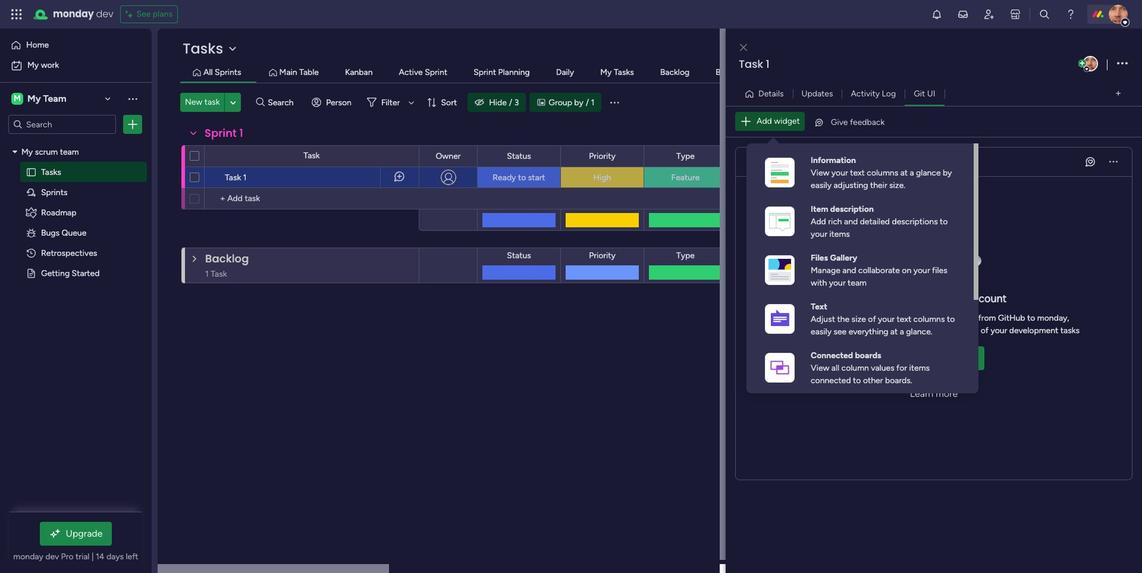 Task type: describe. For each thing, give the bounding box(es) containing it.
list box containing my scrum team
[[0, 139, 152, 444]]

github inside "connect to github" button
[[944, 352, 975, 364]]

to inside text adjust the size of your text columns to easily see everything at a glance.
[[947, 314, 955, 324]]

your up sync in the bottom of the page
[[906, 292, 927, 305]]

my work
[[27, 60, 59, 70]]

glance.
[[907, 326, 933, 337]]

table
[[299, 67, 319, 77]]

menu image
[[609, 96, 621, 108]]

tasks
[[1061, 326, 1080, 336]]

status for 1st status field from the bottom of the page
[[507, 251, 531, 261]]

update feed image
[[958, 8, 969, 20]]

gallery
[[830, 253, 858, 263]]

github up the see
[[823, 313, 850, 323]]

search everything image
[[1039, 8, 1051, 20]]

to inside item description add rich and detailed descriptions to your items
[[940, 216, 948, 226]]

data
[[960, 313, 977, 323]]

filter
[[381, 97, 400, 107]]

boards.
[[886, 375, 913, 385]]

active sprint
[[399, 67, 448, 77]]

v2 search image
[[256, 96, 265, 109]]

real-
[[924, 313, 941, 323]]

0 horizontal spatial task 1
[[225, 173, 247, 183]]

0 vertical spatial tasks
[[183, 39, 223, 58]]

all
[[204, 67, 213, 77]]

a inside information view your text columns at a glance by easily adjusting their size.
[[910, 168, 915, 178]]

sprint for sprint 1
[[205, 126, 237, 140]]

public board image for getting started
[[26, 267, 37, 279]]

size
[[852, 314, 866, 324]]

0 vertical spatial options image
[[1118, 56, 1128, 72]]

days
[[106, 552, 124, 562]]

account
[[968, 292, 1007, 305]]

show
[[789, 326, 808, 336]]

install github integration to sync real-time data from github to monday, show branches, commits and pull requests for each of your development tasks
[[789, 313, 1080, 336]]

monday dev pro trial | 14 days left
[[13, 552, 138, 562]]

bugs queue
[[41, 227, 87, 237]]

my work option
[[7, 56, 145, 75]]

tasks inside button
[[614, 67, 634, 77]]

1 / from the left
[[509, 97, 513, 107]]

active
[[399, 67, 423, 77]]

owner
[[436, 151, 461, 161]]

to up development
[[1028, 313, 1036, 323]]

description
[[831, 204, 874, 214]]

kanban button
[[342, 66, 376, 79]]

3
[[515, 97, 519, 107]]

sprint inside active sprint button
[[425, 67, 448, 77]]

add inside item description add rich and detailed descriptions to your items
[[811, 216, 827, 226]]

from
[[979, 313, 996, 323]]

commits
[[848, 326, 881, 336]]

view inside information view your text columns at a glance by easily adjusting their size.
[[811, 168, 830, 178]]

main
[[279, 67, 297, 77]]

getting started
[[41, 268, 100, 278]]

retrospectives
[[41, 248, 97, 258]]

at inside information view your text columns at a glance by easily adjusting their size.
[[901, 168, 908, 178]]

connect for connect your github account
[[861, 292, 903, 305]]

backlog for "backlog" button on the right top of the page
[[660, 67, 690, 77]]

columns inside information view your text columns at a glance by easily adjusting their size.
[[867, 168, 899, 178]]

files
[[811, 253, 829, 263]]

workspace selection element
[[11, 92, 68, 106]]

with
[[811, 278, 827, 288]]

1 type field from the top
[[674, 150, 698, 163]]

tasks button
[[180, 39, 242, 58]]

activity log button
[[842, 84, 905, 103]]

my tasks button
[[598, 66, 637, 79]]

connect your github account
[[861, 292, 1007, 305]]

to up pull
[[895, 313, 903, 323]]

14
[[96, 552, 104, 562]]

connect for connect to github
[[893, 352, 930, 364]]

text inside text adjust the size of your text columns to easily see everything at a glance.
[[897, 314, 912, 324]]

easily for text adjust the size of your text columns to easily see everything at a glance.
[[811, 326, 832, 337]]

left
[[126, 552, 138, 562]]

james peterson image
[[1109, 5, 1128, 24]]

task inside field
[[739, 57, 764, 71]]

text inside information view your text columns at a glance by easily adjusting their size.
[[851, 168, 865, 178]]

1 inside field
[[766, 57, 770, 71]]

workspace image
[[11, 92, 23, 105]]

learn
[[910, 388, 934, 399]]

daily
[[556, 67, 574, 77]]

requests
[[914, 326, 946, 336]]

feature
[[672, 172, 700, 182]]

information view your text columns at a glance by easily adjusting their size.
[[811, 155, 952, 190]]

easily for information view your text columns at a glance by easily adjusting their size.
[[811, 180, 832, 190]]

0 horizontal spatial team
[[60, 146, 79, 157]]

each
[[961, 326, 979, 336]]

connected
[[811, 375, 851, 385]]

0 horizontal spatial tasks
[[41, 167, 61, 177]]

descriptions
[[892, 216, 938, 226]]

team
[[43, 93, 66, 104]]

my for my tasks
[[601, 67, 612, 77]]

glance
[[917, 168, 941, 178]]

planning
[[498, 67, 530, 77]]

size.
[[890, 180, 906, 190]]

dev for monday dev pro trial | 14 days left
[[45, 552, 59, 562]]

|
[[92, 552, 94, 562]]

close image
[[740, 43, 748, 52]]

monday,
[[1038, 313, 1070, 323]]

give
[[831, 117, 848, 127]]

sort
[[441, 97, 457, 107]]

git for git ui button
[[914, 88, 926, 98]]

view inside connected boards view all column values for items connected to other boards.
[[811, 363, 830, 373]]

monday for monday dev
[[53, 7, 94, 21]]

start
[[528, 172, 546, 182]]

hide
[[489, 97, 507, 107]]

Search field
[[265, 94, 301, 111]]

my team
[[27, 93, 66, 104]]

widget
[[774, 116, 800, 126]]

home
[[26, 40, 49, 50]]

sprint planning
[[474, 67, 530, 77]]

github up time
[[930, 292, 965, 305]]

all
[[832, 363, 840, 373]]

git ui for git ui button
[[914, 88, 936, 98]]

see
[[137, 9, 151, 19]]

bugs
[[41, 227, 60, 237]]

detailed
[[860, 216, 890, 226]]

your right the on
[[914, 265, 931, 275]]

1 vertical spatial sprints
[[41, 187, 68, 197]]

git for 'git ui' field in the top right of the page
[[756, 154, 772, 169]]

development
[[1010, 326, 1059, 336]]

more dots image
[[1110, 157, 1118, 166]]

Owner field
[[433, 150, 464, 163]]

and inside item description add rich and detailed descriptions to your items
[[845, 216, 858, 226]]

status for 1st status field from the top
[[507, 151, 531, 161]]

and inside install github integration to sync real-time data from github to monday, show branches, commits and pull requests for each of your development tasks
[[883, 326, 897, 336]]

add widget
[[757, 116, 800, 126]]

see
[[834, 326, 847, 337]]

to inside connected boards view all column values for items connected to other boards.
[[853, 375, 861, 385]]

my scrum team
[[21, 146, 79, 157]]

adjusting
[[834, 180, 869, 190]]

connected
[[811, 350, 854, 360]]



Task type: locate. For each thing, give the bounding box(es) containing it.
0 vertical spatial add
[[757, 116, 772, 126]]

Backlog field
[[202, 251, 252, 267]]

1 horizontal spatial git ui
[[914, 88, 936, 98]]

0 vertical spatial git ui
[[914, 88, 936, 98]]

1 vertical spatial type field
[[674, 249, 698, 262]]

ui for git ui button
[[928, 88, 936, 98]]

0 horizontal spatial monday
[[13, 552, 43, 562]]

connect up boards. on the bottom right of the page
[[893, 352, 930, 364]]

add inside popup button
[[757, 116, 772, 126]]

your down from at bottom
[[991, 326, 1008, 336]]

easily
[[811, 180, 832, 190], [811, 326, 832, 337]]

1 vertical spatial status
[[507, 251, 531, 261]]

items inside connected boards view all column values for items connected to other boards.
[[910, 363, 930, 373]]

monday marketplace image
[[1010, 8, 1022, 20]]

task down sprint 1 field
[[225, 173, 241, 183]]

/
[[509, 97, 513, 107], [586, 97, 589, 107]]

tasks down my scrum team
[[41, 167, 61, 177]]

public board image left getting
[[26, 267, 37, 279]]

caret down image
[[12, 147, 17, 156]]

column
[[842, 363, 869, 373]]

tasks up all
[[183, 39, 223, 58]]

queue
[[62, 227, 87, 237]]

2 priority field from the top
[[586, 249, 619, 262]]

1 vertical spatial priority field
[[586, 249, 619, 262]]

0 horizontal spatial sprints
[[41, 187, 68, 197]]

add down item
[[811, 216, 827, 226]]

files gallery manage and collaborate on your files with your team
[[811, 253, 948, 288]]

add left 'widget'
[[757, 116, 772, 126]]

select product image
[[11, 8, 23, 20]]

other
[[863, 375, 883, 385]]

0 horizontal spatial task
[[225, 173, 241, 183]]

1 horizontal spatial sprints
[[215, 67, 241, 77]]

1 vertical spatial view
[[811, 363, 830, 373]]

my inside workspace selection "element"
[[27, 93, 41, 104]]

git ui inside button
[[914, 88, 936, 98]]

1 vertical spatial status field
[[504, 249, 534, 262]]

task down close "image"
[[739, 57, 764, 71]]

0 vertical spatial type field
[[674, 150, 698, 163]]

all sprints
[[204, 67, 241, 77]]

sprint for sprint planning
[[474, 67, 496, 77]]

1 view from the top
[[811, 168, 830, 178]]

0 horizontal spatial items
[[830, 229, 850, 239]]

git ui
[[914, 88, 936, 98], [756, 154, 785, 169]]

1 vertical spatial git ui
[[756, 154, 785, 169]]

m
[[14, 93, 21, 104]]

to down "requests"
[[933, 352, 942, 364]]

1 horizontal spatial columns
[[914, 314, 945, 324]]

1 public board image from the top
[[26, 166, 37, 177]]

dapulse addbtn image
[[1079, 60, 1087, 67]]

activity
[[851, 88, 880, 98]]

updates
[[802, 88, 833, 98]]

for up boards. on the bottom right of the page
[[897, 363, 908, 373]]

group by / 1
[[549, 97, 595, 107]]

of inside install github integration to sync real-time data from github to monday, show branches, commits and pull requests for each of your development tasks
[[981, 326, 989, 336]]

connect to github button
[[884, 346, 985, 370]]

new task button
[[180, 93, 225, 112]]

backlog for backlog field
[[205, 251, 249, 266]]

github
[[930, 292, 965, 305], [823, 313, 850, 323], [999, 313, 1026, 323], [944, 352, 975, 364]]

2 view from the top
[[811, 363, 830, 373]]

0 horizontal spatial ui
[[775, 154, 785, 169]]

1 vertical spatial task
[[304, 151, 320, 161]]

getting
[[41, 268, 70, 278]]

0 horizontal spatial by
[[575, 97, 584, 107]]

0 vertical spatial status
[[507, 151, 531, 161]]

type for first type field
[[677, 151, 695, 161]]

for down time
[[948, 326, 959, 336]]

git ui down task 1 field
[[914, 88, 936, 98]]

0 vertical spatial dev
[[96, 7, 113, 21]]

+ Add task text field
[[211, 192, 414, 206]]

Type field
[[674, 150, 698, 163], [674, 249, 698, 262]]

1 vertical spatial team
[[848, 278, 867, 288]]

and down description
[[845, 216, 858, 226]]

0 vertical spatial items
[[830, 229, 850, 239]]

1 vertical spatial at
[[891, 326, 898, 337]]

0 vertical spatial columns
[[867, 168, 899, 178]]

github right from at bottom
[[999, 313, 1026, 323]]

2 horizontal spatial sprint
[[474, 67, 496, 77]]

dev left pro
[[45, 552, 59, 562]]

1 vertical spatial git
[[756, 154, 772, 169]]

Sprint 1 field
[[202, 126, 246, 141]]

sort button
[[422, 93, 464, 112]]

git inside field
[[756, 154, 772, 169]]

task 1 inside field
[[739, 57, 770, 71]]

invite members image
[[984, 8, 996, 20]]

1 horizontal spatial team
[[848, 278, 867, 288]]

option
[[0, 141, 152, 143]]

git ui button
[[905, 84, 945, 103]]

columns inside text adjust the size of your text columns to easily see everything at a glance.
[[914, 314, 945, 324]]

1 vertical spatial public board image
[[26, 267, 37, 279]]

tab list
[[180, 63, 1119, 83]]

easily up item
[[811, 180, 832, 190]]

1 horizontal spatial sprint
[[425, 67, 448, 77]]

1 horizontal spatial options image
[[1118, 56, 1128, 72]]

2 type field from the top
[[674, 249, 698, 262]]

monday left pro
[[13, 552, 43, 562]]

tasks up menu image
[[614, 67, 634, 77]]

sprint left planning
[[474, 67, 496, 77]]

at inside text adjust the size of your text columns to easily see everything at a glance.
[[891, 326, 898, 337]]

text up pull
[[897, 314, 912, 324]]

collaborate
[[859, 265, 900, 275]]

to right descriptions
[[940, 216, 948, 226]]

to inside button
[[933, 352, 942, 364]]

information
[[811, 155, 856, 165]]

and left pull
[[883, 326, 897, 336]]

0 horizontal spatial a
[[900, 326, 905, 337]]

sprints up roadmap
[[41, 187, 68, 197]]

2 priority from the top
[[589, 251, 616, 261]]

ui down task 1 field
[[928, 88, 936, 98]]

workspace options image
[[127, 93, 139, 105]]

2 public board image from the top
[[26, 267, 37, 279]]

everything
[[849, 326, 889, 337]]

git ui inside field
[[756, 154, 785, 169]]

1 horizontal spatial task 1
[[739, 57, 770, 71]]

options image down workspace options icon
[[127, 118, 139, 130]]

your up everything
[[878, 314, 895, 324]]

1 vertical spatial priority
[[589, 251, 616, 261]]

kanban
[[345, 67, 373, 77]]

learn more
[[910, 388, 958, 399]]

list box
[[0, 139, 152, 444]]

1 vertical spatial type
[[677, 251, 695, 261]]

my inside my tasks button
[[601, 67, 612, 77]]

1 inside field
[[240, 126, 243, 140]]

my for my work
[[27, 60, 39, 70]]

public board image for tasks
[[26, 166, 37, 177]]

0 vertical spatial task 1
[[739, 57, 770, 71]]

text adjust the size of your text columns to easily see everything at a glance.
[[811, 301, 955, 337]]

new task
[[185, 97, 220, 107]]

adjust
[[811, 314, 836, 324]]

my right workspace icon
[[27, 93, 41, 104]]

1 vertical spatial of
[[981, 326, 989, 336]]

give feedback image
[[1085, 156, 1097, 168]]

1 vertical spatial by
[[943, 168, 952, 178]]

monday
[[53, 7, 94, 21], [13, 552, 43, 562]]

1 easily from the top
[[811, 180, 832, 190]]

at left pull
[[891, 326, 898, 337]]

sprint 1
[[205, 126, 243, 140]]

1 vertical spatial monday
[[13, 552, 43, 562]]

0 vertical spatial by
[[575, 97, 584, 107]]

your inside item description add rich and detailed descriptions to your items
[[811, 229, 828, 239]]

Priority field
[[586, 150, 619, 163], [586, 249, 619, 262]]

2 status from the top
[[507, 251, 531, 261]]

by inside information view your text columns at a glance by easily adjusting their size.
[[943, 168, 952, 178]]

your up the files
[[811, 229, 828, 239]]

to left start
[[518, 172, 526, 182]]

backlog button
[[657, 66, 693, 79]]

0 vertical spatial ui
[[928, 88, 936, 98]]

0 vertical spatial at
[[901, 168, 908, 178]]

items down rich
[[830, 229, 850, 239]]

connected boards view all column values for items connected to other boards.
[[811, 350, 930, 385]]

angle down image
[[230, 98, 236, 107]]

0 vertical spatial git
[[914, 88, 926, 98]]

connect up integration
[[861, 292, 903, 305]]

1 horizontal spatial git
[[914, 88, 926, 98]]

a left glance
[[910, 168, 915, 178]]

git ui for 'git ui' field in the top right of the page
[[756, 154, 785, 169]]

sprints inside 'button'
[[215, 67, 241, 77]]

sprints
[[215, 67, 241, 77], [41, 187, 68, 197]]

/ right group at the top of page
[[586, 97, 589, 107]]

pull
[[899, 326, 912, 336]]

/ left 3
[[509, 97, 513, 107]]

Search in workspace field
[[25, 118, 99, 131]]

my inside my work option
[[27, 60, 39, 70]]

your down manage
[[829, 278, 846, 288]]

1 horizontal spatial monday
[[53, 7, 94, 21]]

1 vertical spatial add
[[811, 216, 827, 226]]

team right 'scrum'
[[60, 146, 79, 157]]

2 status field from the top
[[504, 249, 534, 262]]

give feedback
[[831, 117, 885, 127]]

1 vertical spatial connect
[[893, 352, 930, 364]]

2 type from the top
[[677, 251, 695, 261]]

Task 1 field
[[736, 57, 1077, 72]]

1 priority from the top
[[589, 151, 616, 161]]

boards
[[856, 350, 882, 360]]

sprints right all
[[215, 67, 241, 77]]

help image
[[1065, 8, 1077, 20]]

team down collaborate
[[848, 278, 867, 288]]

details button
[[740, 84, 793, 103]]

item description add rich and detailed descriptions to your items
[[811, 204, 948, 239]]

dev for monday dev
[[96, 7, 113, 21]]

git right dapulse drag handle 3 image
[[756, 154, 772, 169]]

upgrade
[[66, 528, 103, 539]]

1 vertical spatial a
[[900, 326, 905, 337]]

columns
[[867, 168, 899, 178], [914, 314, 945, 324]]

Status field
[[504, 150, 534, 163], [504, 249, 534, 262]]

started
[[72, 268, 100, 278]]

to left "data"
[[947, 314, 955, 324]]

add view image
[[1116, 89, 1121, 98]]

dapulse drag handle 3 image
[[743, 157, 748, 166]]

0 vertical spatial and
[[845, 216, 858, 226]]

1 status from the top
[[507, 151, 531, 161]]

options image
[[1118, 56, 1128, 72], [127, 118, 139, 130]]

sprint down the 'task'
[[205, 126, 237, 140]]

connect inside button
[[893, 352, 930, 364]]

1 horizontal spatial text
[[897, 314, 912, 324]]

updates button
[[793, 84, 842, 103]]

my
[[27, 60, 39, 70], [601, 67, 612, 77], [27, 93, 41, 104], [21, 146, 33, 157]]

1 vertical spatial text
[[897, 314, 912, 324]]

to
[[518, 172, 526, 182], [940, 216, 948, 226], [895, 313, 903, 323], [1028, 313, 1036, 323], [947, 314, 955, 324], [933, 352, 942, 364], [853, 375, 861, 385]]

1 vertical spatial options image
[[127, 118, 139, 130]]

0 vertical spatial type
[[677, 151, 695, 161]]

branches,
[[810, 326, 846, 336]]

public board image down 'scrum'
[[26, 166, 37, 177]]

more
[[936, 388, 958, 399]]

team inside files gallery manage and collaborate on your files with your team
[[848, 278, 867, 288]]

item
[[811, 204, 829, 214]]

my tasks
[[601, 67, 634, 77]]

view left all
[[811, 363, 830, 373]]

ui
[[928, 88, 936, 98], [775, 154, 785, 169]]

task up + add task text box
[[304, 151, 320, 161]]

my inside list box
[[21, 146, 33, 157]]

0 vertical spatial easily
[[811, 180, 832, 190]]

details
[[759, 88, 784, 98]]

my for my scrum team
[[21, 146, 33, 157]]

ui inside 'git ui' field
[[775, 154, 785, 169]]

columns up "requests"
[[914, 314, 945, 324]]

2 easily from the top
[[811, 326, 832, 337]]

2 vertical spatial tasks
[[41, 167, 61, 177]]

0 vertical spatial text
[[851, 168, 865, 178]]

my for my team
[[27, 93, 41, 104]]

hide / 3
[[489, 97, 519, 107]]

options image up add view icon
[[1118, 56, 1128, 72]]

1 vertical spatial ui
[[775, 154, 785, 169]]

task 1 down close "image"
[[739, 57, 770, 71]]

dev
[[96, 7, 113, 21], [45, 552, 59, 562]]

backlog
[[660, 67, 690, 77], [205, 251, 249, 266]]

your inside text adjust the size of your text columns to easily see everything at a glance.
[[878, 314, 895, 324]]

sprint right active
[[425, 67, 448, 77]]

main table
[[279, 67, 319, 77]]

0 vertical spatial for
[[948, 326, 959, 336]]

0 horizontal spatial text
[[851, 168, 865, 178]]

0 vertical spatial status field
[[504, 150, 534, 163]]

sprint inside sprint planning button
[[474, 67, 496, 77]]

my up menu image
[[601, 67, 612, 77]]

new
[[185, 97, 203, 107]]

files
[[933, 265, 948, 275]]

1 status field from the top
[[504, 150, 534, 163]]

arrow down image
[[404, 95, 419, 110]]

see plans button
[[120, 5, 178, 23]]

ui for 'git ui' field in the top right of the page
[[775, 154, 785, 169]]

columns up their
[[867, 168, 899, 178]]

0 horizontal spatial add
[[757, 116, 772, 126]]

easily inside text adjust the size of your text columns to easily see everything at a glance.
[[811, 326, 832, 337]]

on
[[902, 265, 912, 275]]

ui right dapulse drag handle 3 image
[[775, 154, 785, 169]]

1 priority field from the top
[[586, 150, 619, 163]]

2 horizontal spatial tasks
[[614, 67, 634, 77]]

1 horizontal spatial dev
[[96, 7, 113, 21]]

1 vertical spatial and
[[843, 265, 857, 275]]

Git UI field
[[753, 154, 788, 170]]

backlog inside field
[[205, 251, 249, 266]]

text up adjusting
[[851, 168, 865, 178]]

public board image
[[26, 166, 37, 177], [26, 267, 37, 279]]

git inside button
[[914, 88, 926, 98]]

1 horizontal spatial tasks
[[183, 39, 223, 58]]

your inside information view your text columns at a glance by easily adjusting their size.
[[832, 168, 848, 178]]

and inside files gallery manage and collaborate on your files with your team
[[843, 265, 857, 275]]

2 / from the left
[[586, 97, 589, 107]]

sync
[[905, 313, 922, 323]]

a left glance.
[[900, 326, 905, 337]]

0 horizontal spatial /
[[509, 97, 513, 107]]

2 vertical spatial and
[[883, 326, 897, 336]]

pro
[[61, 552, 74, 562]]

work
[[41, 60, 59, 70]]

by right glance
[[943, 168, 952, 178]]

to down "column"
[[853, 375, 861, 385]]

0 vertical spatial view
[[811, 168, 830, 178]]

1 vertical spatial for
[[897, 363, 908, 373]]

1 vertical spatial tasks
[[614, 67, 634, 77]]

items inside item description add rich and detailed descriptions to your items
[[830, 229, 850, 239]]

my work link
[[7, 56, 145, 75]]

easily inside information view your text columns at a glance by easily adjusting their size.
[[811, 180, 832, 190]]

0 vertical spatial task
[[739, 57, 764, 71]]

2 vertical spatial task
[[225, 173, 241, 183]]

person
[[326, 97, 352, 107]]

backlog inside button
[[660, 67, 690, 77]]

1 horizontal spatial for
[[948, 326, 959, 336]]

learn more button
[[901, 382, 968, 406]]

a inside text adjust the size of your text columns to easily see everything at a glance.
[[900, 326, 905, 337]]

0 vertical spatial a
[[910, 168, 915, 178]]

of inside text adjust the size of your text columns to easily see everything at a glance.
[[869, 314, 876, 324]]

install
[[799, 313, 821, 323]]

items up boards. on the bottom right of the page
[[910, 363, 930, 373]]

git ui right dapulse drag handle 3 image
[[756, 154, 785, 169]]

your inside install github integration to sync real-time data from github to monday, show branches, commits and pull requests for each of your development tasks
[[991, 326, 1008, 336]]

1 horizontal spatial add
[[811, 216, 827, 226]]

at up size.
[[901, 168, 908, 178]]

1 vertical spatial columns
[[914, 314, 945, 324]]

of up everything
[[869, 314, 876, 324]]

ui inside git ui button
[[928, 88, 936, 98]]

git right log
[[914, 88, 926, 98]]

by right group at the top of page
[[575, 97, 584, 107]]

1 horizontal spatial by
[[943, 168, 952, 178]]

rich
[[829, 216, 842, 226]]

0 horizontal spatial options image
[[127, 118, 139, 130]]

0 horizontal spatial at
[[891, 326, 898, 337]]

1 type from the top
[[677, 151, 695, 161]]

0 vertical spatial of
[[869, 314, 876, 324]]

for inside install github integration to sync real-time data from github to monday, show branches, commits and pull requests for each of your development tasks
[[948, 326, 959, 336]]

monday for monday dev pro trial | 14 days left
[[13, 552, 43, 562]]

roadmap
[[41, 207, 77, 217]]

main table button
[[276, 66, 322, 79]]

dev left see
[[96, 7, 113, 21]]

by
[[575, 97, 584, 107], [943, 168, 952, 178]]

notifications image
[[931, 8, 943, 20]]

task
[[205, 97, 220, 107]]

high
[[594, 172, 611, 182]]

1 horizontal spatial /
[[586, 97, 589, 107]]

view down 'information'
[[811, 168, 830, 178]]

1 horizontal spatial backlog
[[660, 67, 690, 77]]

my right caret down image
[[21, 146, 33, 157]]

1 vertical spatial task 1
[[225, 173, 247, 183]]

and down gallery
[[843, 265, 857, 275]]

0 vertical spatial connect
[[861, 292, 903, 305]]

1 vertical spatial easily
[[811, 326, 832, 337]]

0 vertical spatial public board image
[[26, 166, 37, 177]]

type for first type field from the bottom
[[677, 251, 695, 261]]

connect to github
[[893, 352, 975, 364]]

0 vertical spatial monday
[[53, 7, 94, 21]]

sprint inside sprint 1 field
[[205, 126, 237, 140]]

tab list containing all sprints
[[180, 63, 1119, 83]]

github down each
[[944, 352, 975, 364]]

0 vertical spatial priority
[[589, 151, 616, 161]]

0 horizontal spatial of
[[869, 314, 876, 324]]

1 vertical spatial backlog
[[205, 251, 249, 266]]

monday up home 'option'
[[53, 7, 94, 21]]

home option
[[7, 36, 145, 55]]

see plans
[[137, 9, 173, 19]]

2 horizontal spatial task
[[739, 57, 764, 71]]

for inside connected boards view all column values for items connected to other boards.
[[897, 363, 908, 373]]

add widget button
[[736, 112, 805, 131]]

my left the work
[[27, 60, 39, 70]]

home link
[[7, 36, 145, 55]]

task 1 down sprint 1 field
[[225, 173, 247, 183]]

0 vertical spatial backlog
[[660, 67, 690, 77]]

of down from at bottom
[[981, 326, 989, 336]]

0 vertical spatial priority field
[[586, 150, 619, 163]]

0 horizontal spatial for
[[897, 363, 908, 373]]

your down 'information'
[[832, 168, 848, 178]]

0 horizontal spatial git
[[756, 154, 772, 169]]

easily down adjust
[[811, 326, 832, 337]]



Task type: vqa. For each thing, say whether or not it's contained in the screenshot.
BOARD
no



